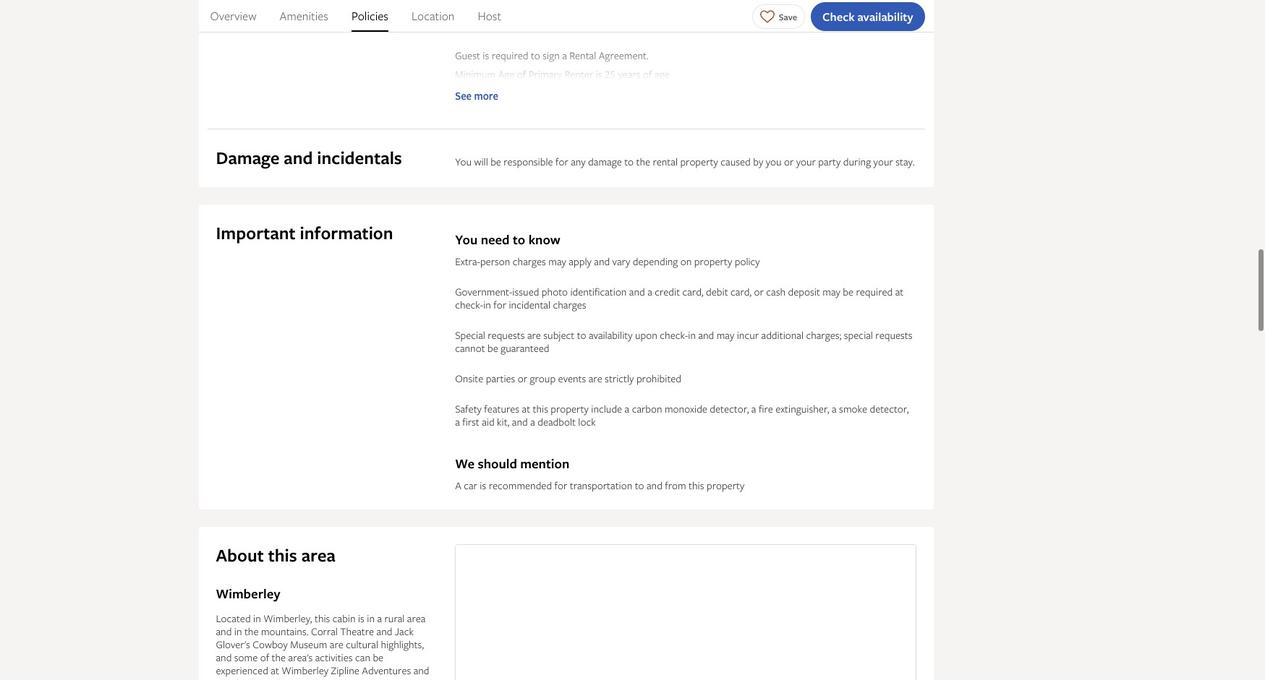 Task type: locate. For each thing, give the bounding box(es) containing it.
and left incur on the right of the page
[[699, 329, 714, 342]]

is left 25
[[596, 68, 602, 81]]

onsite parties or group events are strictly prohibited
[[455, 372, 682, 386]]

1 vertical spatial or
[[754, 285, 764, 299]]

cowboy
[[253, 638, 288, 652]]

location
[[412, 8, 455, 24]]

2 vertical spatial for
[[555, 479, 568, 493]]

renter
[[565, 68, 593, 81]]

be
[[491, 155, 501, 169], [843, 285, 854, 299], [488, 342, 498, 356], [373, 651, 384, 665]]

required inside guest is required to sign a rental agreement. minimum age of primary renter is 25 years of age
[[492, 49, 529, 62]]

is right car
[[480, 479, 486, 493]]

check- right the upon on the right of page
[[660, 329, 688, 342]]

aid
[[482, 416, 495, 429]]

0 horizontal spatial are
[[330, 638, 343, 652]]

charges down know
[[513, 255, 546, 269]]

area inside located in wimberley, this cabin is in a rural area and in the mountains. corral theatre and jack glover's cowboy museum are cultural highlights, and some of the area's activities can be experienced at wimberley zipline adventures and wimberley valley winery. looking to enj
[[407, 612, 426, 626]]

be inside located in wimberley, this cabin is in a rural area and in the mountains. corral theatre and jack glover's cowboy museum are cultural highlights, and some of the area's activities can be experienced at wimberley zipline adventures and wimberley valley winery. looking to enj
[[373, 651, 384, 665]]

is inside we should mention a car is recommended for transportation to and from this property
[[480, 479, 486, 493]]

1 vertical spatial required
[[856, 285, 893, 299]]

and right kit, on the bottom
[[512, 416, 528, 429]]

1 you from the top
[[455, 155, 472, 169]]

1 horizontal spatial or
[[754, 285, 764, 299]]

or left cash
[[754, 285, 764, 299]]

2 vertical spatial may
[[717, 329, 735, 342]]

1 / from the left
[[611, 10, 613, 23]]

be right the will
[[491, 155, 501, 169]]

this inside we should mention a car is recommended for transportation to and from this property
[[689, 479, 704, 493]]

1 horizontal spatial check-
[[660, 329, 688, 342]]

some
[[234, 651, 258, 665]]

are left cultural at left bottom
[[330, 638, 343, 652]]

for left 'any'
[[556, 155, 569, 169]]

and left jack at left
[[377, 625, 392, 639]]

to inside located in wimberley, this cabin is in a rural area and in the mountains. corral theatre and jack glover's cowboy museum are cultural highlights, and some of the area's activities can be experienced at wimberley zipline adventures and wimberley valley winery. looking to enj
[[365, 677, 374, 681]]

1 vertical spatial you
[[455, 231, 478, 249]]

1 horizontal spatial at
[[522, 403, 530, 416]]

of right age on the left top
[[517, 68, 526, 81]]

0 horizontal spatial charges
[[513, 255, 546, 269]]

1 vertical spatial at
[[522, 403, 530, 416]]

and inside safety features at this property include a carbon monoxide detector, a fire extinguisher, a smoke detector, a first aid kit, and a deadbolt lock
[[512, 416, 528, 429]]

card, left debit
[[683, 285, 704, 299]]

2 horizontal spatial may
[[823, 285, 841, 299]]

you left the will
[[455, 155, 472, 169]]

government-
[[455, 285, 513, 299]]

0 vertical spatial may
[[549, 255, 566, 269]]

a left first
[[455, 416, 460, 429]]

property right from
[[707, 479, 745, 493]]

to inside we should mention a car is recommended for transportation to and from this property
[[635, 479, 644, 493]]

1 horizontal spatial availability
[[858, 8, 913, 24]]

damage
[[216, 146, 280, 170]]

0 vertical spatial check-
[[455, 298, 483, 312]]

depending
[[633, 255, 678, 269]]

in inside the special requests are subject to availability upon check-in and may incur additional charges; special requests cannot be guaranteed
[[688, 329, 696, 342]]

corral
[[311, 625, 338, 639]]

0 horizontal spatial area
[[301, 544, 336, 568]]

1 horizontal spatial /
[[634, 10, 636, 23]]

this down group on the bottom left of page
[[533, 403, 548, 416]]

at inside located in wimberley, this cabin is in a rural area and in the mountains. corral theatre and jack glover's cowboy museum are cultural highlights, and some of the area's activities can be experienced at wimberley zipline adventures and wimberley valley winery. looking to enj
[[271, 664, 279, 678]]

to left sign
[[531, 49, 540, 62]]

your
[[796, 155, 816, 169], [874, 155, 893, 169]]

required up age on the left top
[[492, 49, 529, 62]]

check availability
[[823, 8, 913, 24]]

0 horizontal spatial card,
[[683, 285, 704, 299]]

card,
[[683, 285, 704, 299], [731, 285, 752, 299]]

important
[[216, 222, 296, 246]]

1 horizontal spatial detector,
[[870, 403, 909, 416]]

1 horizontal spatial requests
[[876, 329, 913, 342]]

is right cabin at the bottom left of the page
[[358, 612, 365, 626]]

to right need
[[513, 231, 525, 249]]

wimberley
[[216, 586, 280, 604], [282, 664, 329, 678], [216, 677, 263, 681]]

lock
[[578, 416, 596, 429]]

1 horizontal spatial the
[[272, 651, 286, 665]]

responsible
[[504, 155, 553, 169]]

1 vertical spatial area
[[407, 612, 426, 626]]

this left cabin at the bottom left of the page
[[315, 612, 330, 626]]

to right subject
[[577, 329, 586, 342]]

the left rental
[[636, 155, 650, 169]]

are right events on the left of page
[[589, 372, 602, 386]]

requests right special
[[488, 329, 525, 342]]

availability inside the special requests are subject to availability upon check-in and may incur additional charges; special requests cannot be guaranteed
[[589, 329, 633, 342]]

requests right "special"
[[876, 329, 913, 342]]

property down onsite parties or group events are strictly prohibited at the bottom of page
[[551, 403, 589, 416]]

and
[[284, 146, 313, 170], [594, 255, 610, 269], [629, 285, 645, 299], [699, 329, 714, 342], [512, 416, 528, 429], [647, 479, 663, 493], [216, 625, 232, 639], [377, 625, 392, 639], [216, 651, 232, 665], [414, 664, 429, 678]]

the up valley
[[272, 651, 286, 665]]

availability left the upon on the right of page
[[589, 329, 633, 342]]

/ right "$50"
[[611, 10, 613, 23]]

/
[[611, 10, 613, 23], [634, 10, 636, 23]]

1 vertical spatial for
[[494, 298, 507, 312]]

during
[[844, 155, 871, 169]]

1 horizontal spatial charges
[[553, 298, 586, 312]]

0 vertical spatial required
[[492, 49, 529, 62]]

may right deposit
[[823, 285, 841, 299]]

1 horizontal spatial area
[[407, 612, 426, 626]]

is
[[483, 49, 489, 62], [596, 68, 602, 81], [480, 479, 486, 493], [358, 612, 365, 626]]

0 horizontal spatial of
[[260, 651, 269, 665]]

cultural
[[346, 638, 378, 652]]

be right deposit
[[843, 285, 854, 299]]

2 vertical spatial are
[[330, 638, 343, 652]]

to inside guest is required to sign a rental agreement. minimum age of primary renter is 25 years of age
[[531, 49, 540, 62]]

stay
[[639, 10, 656, 23]]

museum
[[290, 638, 327, 652]]

your left party
[[796, 155, 816, 169]]

2 vertical spatial at
[[271, 664, 279, 678]]

car
[[464, 479, 477, 493]]

are left subject
[[527, 329, 541, 342]]

be right cannot on the left
[[488, 342, 498, 356]]

will
[[474, 155, 488, 169]]

can
[[355, 651, 370, 665]]

see more button
[[455, 89, 916, 103]]

or left group on the bottom left of page
[[518, 372, 528, 386]]

0 vertical spatial area
[[301, 544, 336, 568]]

for left issued
[[494, 298, 507, 312]]

check- up special
[[455, 298, 483, 312]]

we should mention a car is recommended for transportation to and from this property
[[455, 455, 745, 493]]

subject
[[544, 329, 575, 342]]

charges up subject
[[553, 298, 586, 312]]

0 vertical spatial are
[[527, 329, 541, 342]]

caused
[[721, 155, 751, 169]]

0 horizontal spatial check-
[[455, 298, 483, 312]]

the up some
[[245, 625, 259, 639]]

in right "located"
[[253, 612, 261, 626]]

government-issued photo identification and a credit card, debit card, or cash deposit may be required at check-in for incidental charges
[[455, 285, 904, 312]]

property inside safety features at this property include a carbon monoxide detector, a fire extinguisher, a smoke detector, a first aid kit, and a deadbolt lock
[[551, 403, 589, 416]]

0 horizontal spatial availability
[[589, 329, 633, 342]]

of right some
[[260, 651, 269, 665]]

in down government-issued photo identification and a credit card, debit card, or cash deposit may be required at check-in for incidental charges
[[688, 329, 696, 342]]

1 vertical spatial charges
[[553, 298, 586, 312]]

issued
[[513, 285, 539, 299]]

a inside guest is required to sign a rental agreement. minimum age of primary renter is 25 years of age
[[562, 49, 567, 62]]

in inside government-issued photo identification and a credit card, debit card, or cash deposit may be required at check-in for incidental charges
[[483, 298, 491, 312]]

and inside the special requests are subject to availability upon check-in and may incur additional charges; special requests cannot be guaranteed
[[699, 329, 714, 342]]

may
[[549, 255, 566, 269], [823, 285, 841, 299], [717, 329, 735, 342]]

rural
[[385, 612, 405, 626]]

area up cabin at the bottom left of the page
[[301, 544, 336, 568]]

should
[[478, 455, 517, 473]]

for down mention
[[555, 479, 568, 493]]

check availability button
[[811, 2, 925, 31]]

required up "special"
[[856, 285, 893, 299]]

0 horizontal spatial /
[[611, 10, 613, 23]]

host link
[[478, 0, 501, 32]]

for inside we should mention a car is recommended for transportation to and from this property
[[555, 479, 568, 493]]

detector,
[[710, 403, 749, 416], [870, 403, 909, 416]]

dog
[[615, 10, 632, 23]]

a left fire in the right bottom of the page
[[752, 403, 756, 416]]

and left vary
[[594, 255, 610, 269]]

detector, right smoke on the bottom
[[870, 403, 909, 416]]

check-
[[455, 298, 483, 312], [660, 329, 688, 342]]

be right can on the left bottom of the page
[[373, 651, 384, 665]]

zipline
[[331, 664, 360, 678]]

save button
[[752, 4, 805, 29]]

in
[[483, 298, 491, 312], [688, 329, 696, 342], [253, 612, 261, 626], [367, 612, 375, 626], [234, 625, 242, 639]]

this inside safety features at this property include a carbon monoxide detector, a fire extinguisher, a smoke detector, a first aid kit, and a deadbolt lock
[[533, 403, 548, 416]]

0 vertical spatial or
[[784, 155, 794, 169]]

agreement.
[[599, 49, 649, 62]]

the
[[636, 155, 650, 169], [245, 625, 259, 639], [272, 651, 286, 665]]

0 vertical spatial availability
[[858, 8, 913, 24]]

0 horizontal spatial your
[[796, 155, 816, 169]]

amenities
[[280, 8, 328, 24]]

prohibited
[[637, 372, 682, 386]]

at inside government-issued photo identification and a credit card, debit card, or cash deposit may be required at check-in for incidental charges
[[895, 285, 904, 299]]

important information
[[216, 222, 393, 246]]

to left from
[[635, 479, 644, 493]]

0 horizontal spatial detector,
[[710, 403, 749, 416]]

1 horizontal spatial card,
[[731, 285, 752, 299]]

a inside government-issued photo identification and a credit card, debit card, or cash deposit may be required at check-in for incidental charges
[[648, 285, 652, 299]]

or right you
[[784, 155, 794, 169]]

and left from
[[647, 479, 663, 493]]

guest is required to sign a rental agreement. minimum age of primary renter is 25 years of age
[[455, 49, 670, 81]]

a left deadbolt
[[530, 416, 535, 429]]

extra-person charges may apply and vary depending on property policy
[[455, 255, 760, 269]]

1 vertical spatial availability
[[589, 329, 633, 342]]

monoxide
[[665, 403, 708, 416]]

incidental
[[509, 298, 551, 312]]

or
[[784, 155, 794, 169], [754, 285, 764, 299], [518, 372, 528, 386]]

availability right check
[[858, 8, 913, 24]]

may inside government-issued photo identification and a credit card, debit card, or cash deposit may be required at check-in for incidental charges
[[823, 285, 841, 299]]

any
[[571, 155, 586, 169]]

2 vertical spatial the
[[272, 651, 286, 665]]

1 requests from the left
[[488, 329, 525, 342]]

0 vertical spatial the
[[636, 155, 650, 169]]

years
[[618, 68, 641, 81]]

/ right dog on the top
[[634, 10, 636, 23]]

be inside government-issued photo identification and a credit card, debit card, or cash deposit may be required at check-in for incidental charges
[[843, 285, 854, 299]]

2 horizontal spatial at
[[895, 285, 904, 299]]

wimberley up "located"
[[216, 586, 280, 604]]

special
[[455, 329, 485, 342]]

of left age at the top right of page
[[643, 68, 652, 81]]

1 horizontal spatial may
[[717, 329, 735, 342]]

list
[[199, 0, 934, 32]]

0 horizontal spatial requests
[[488, 329, 525, 342]]

debit
[[706, 285, 728, 299]]

0 horizontal spatial or
[[518, 372, 528, 386]]

check- inside the special requests are subject to availability upon check-in and may incur additional charges; special requests cannot be guaranteed
[[660, 329, 688, 342]]

and left credit at the right of the page
[[629, 285, 645, 299]]

vary
[[613, 255, 630, 269]]

2 card, from the left
[[731, 285, 752, 299]]

in up special
[[483, 298, 491, 312]]

0 horizontal spatial required
[[492, 49, 529, 62]]

0 horizontal spatial at
[[271, 664, 279, 678]]

include
[[591, 403, 622, 416]]

this
[[533, 403, 548, 416], [689, 479, 704, 493], [268, 544, 297, 568], [315, 612, 330, 626]]

0 vertical spatial you
[[455, 155, 472, 169]]

a left rural
[[377, 612, 382, 626]]

list containing overview
[[199, 0, 934, 32]]

pet friendly with a prepaid fee - $50 / dog / stay
[[455, 10, 656, 23]]

to right damage
[[625, 155, 634, 169]]

safety features at this property include a carbon monoxide detector, a fire extinguisher, a smoke detector, a first aid kit, and a deadbolt lock
[[455, 403, 909, 429]]

information
[[300, 222, 393, 246]]

1 vertical spatial the
[[245, 625, 259, 639]]

1 vertical spatial may
[[823, 285, 841, 299]]

1 horizontal spatial your
[[874, 155, 893, 169]]

a
[[528, 10, 533, 23], [562, 49, 567, 62], [648, 285, 652, 299], [625, 403, 630, 416], [752, 403, 756, 416], [832, 403, 837, 416], [455, 416, 460, 429], [530, 416, 535, 429], [377, 612, 382, 626]]

requests
[[488, 329, 525, 342], [876, 329, 913, 342]]

0 vertical spatial at
[[895, 285, 904, 299]]

is right guest
[[483, 49, 489, 62]]

2 you from the top
[[455, 231, 478, 249]]

a left credit at the right of the page
[[648, 285, 652, 299]]

card, right debit
[[731, 285, 752, 299]]

1 vertical spatial check-
[[660, 329, 688, 342]]

may left incur on the right of the page
[[717, 329, 735, 342]]

this right from
[[689, 479, 704, 493]]

1 horizontal spatial are
[[527, 329, 541, 342]]

jack
[[395, 625, 414, 639]]

availability
[[858, 8, 913, 24], [589, 329, 633, 342]]

mention
[[520, 455, 570, 473]]

a inside located in wimberley, this cabin is in a rural area and in the mountains. corral theatre and jack glover's cowboy museum are cultural highlights, and some of the area's activities can be experienced at wimberley zipline adventures and wimberley valley winery. looking to enj
[[377, 612, 382, 626]]

for inside government-issued photo identification and a credit card, debit card, or cash deposit may be required at check-in for incidental charges
[[494, 298, 507, 312]]

may left 'apply'
[[549, 255, 566, 269]]

a right sign
[[562, 49, 567, 62]]

-
[[586, 10, 589, 23]]

activities
[[315, 651, 353, 665]]

detector, left fire in the right bottom of the page
[[710, 403, 749, 416]]

1 vertical spatial are
[[589, 372, 602, 386]]

2 horizontal spatial are
[[589, 372, 602, 386]]

we
[[455, 455, 475, 473]]

winery.
[[293, 677, 326, 681]]

your left stay.
[[874, 155, 893, 169]]

a right 'with'
[[528, 10, 533, 23]]

to down can on the left bottom of the page
[[365, 677, 374, 681]]

1 horizontal spatial required
[[856, 285, 893, 299]]

area right rural
[[407, 612, 426, 626]]

you up extra-
[[455, 231, 478, 249]]

location link
[[412, 0, 455, 32]]



Task type: describe. For each thing, give the bounding box(es) containing it.
stay.
[[896, 155, 915, 169]]

1 your from the left
[[796, 155, 816, 169]]

person
[[480, 255, 510, 269]]

area's
[[288, 651, 313, 665]]

wimberley down some
[[216, 677, 263, 681]]

policy
[[735, 255, 760, 269]]

1 detector, from the left
[[710, 403, 749, 416]]

photo
[[542, 285, 568, 299]]

special requests are subject to availability upon check-in and may incur additional charges; special requests cannot be guaranteed
[[455, 329, 913, 356]]

charges;
[[806, 329, 842, 342]]

deadbolt
[[538, 416, 576, 429]]

safety
[[455, 403, 482, 416]]

or inside government-issued photo identification and a credit card, debit card, or cash deposit may be required at check-in for incidental charges
[[754, 285, 764, 299]]

are inside located in wimberley, this cabin is in a rural area and in the mountains. corral theatre and jack glover's cowboy museum are cultural highlights, and some of the area's activities can be experienced at wimberley zipline adventures and wimberley valley winery. looking to enj
[[330, 638, 343, 652]]

theatre
[[340, 625, 374, 639]]

primary
[[529, 68, 562, 81]]

guest
[[455, 49, 480, 62]]

credit
[[655, 285, 680, 299]]

friendly
[[472, 10, 504, 23]]

on
[[681, 255, 692, 269]]

be inside the special requests are subject to availability upon check-in and may incur additional charges; special requests cannot be guaranteed
[[488, 342, 498, 356]]

0 horizontal spatial may
[[549, 255, 566, 269]]

check- inside government-issued photo identification and a credit card, debit card, or cash deposit may be required at check-in for incidental charges
[[455, 298, 483, 312]]

extra-
[[455, 255, 480, 269]]

0 horizontal spatial the
[[245, 625, 259, 639]]

a
[[455, 479, 461, 493]]

age
[[498, 68, 515, 81]]

fire
[[759, 403, 773, 416]]

incur
[[737, 329, 759, 342]]

cash
[[766, 285, 786, 299]]

see
[[455, 89, 472, 103]]

glover's
[[216, 638, 250, 652]]

and down highlights,
[[414, 664, 429, 678]]

minimum
[[455, 68, 496, 81]]

overview
[[210, 8, 257, 24]]

and inside we should mention a car is recommended for transportation to and from this property
[[647, 479, 663, 493]]

highlights,
[[381, 638, 424, 652]]

are inside the special requests are subject to availability upon check-in and may incur additional charges; special requests cannot be guaranteed
[[527, 329, 541, 342]]

rental
[[653, 155, 678, 169]]

in left rural
[[367, 612, 375, 626]]

pet
[[455, 10, 469, 23]]

from
[[665, 479, 686, 493]]

special
[[844, 329, 873, 342]]

sign
[[543, 49, 560, 62]]

property right rental
[[680, 155, 718, 169]]

and right damage in the left of the page
[[284, 146, 313, 170]]

experienced
[[216, 664, 268, 678]]

at inside safety features at this property include a carbon monoxide detector, a fire extinguisher, a smoke detector, a first aid kit, and a deadbolt lock
[[522, 403, 530, 416]]

1 card, from the left
[[683, 285, 704, 299]]

this inside located in wimberley, this cabin is in a rural area and in the mountains. corral theatre and jack glover's cowboy museum are cultural highlights, and some of the area's activities can be experienced at wimberley zipline adventures and wimberley valley winery. looking to enj
[[315, 612, 330, 626]]

you need to know
[[455, 231, 561, 249]]

additional
[[762, 329, 804, 342]]

strictly
[[605, 372, 634, 386]]

more
[[474, 89, 499, 103]]

you for you need to know
[[455, 231, 478, 249]]

extinguisher,
[[776, 403, 830, 416]]

to inside the special requests are subject to availability upon check-in and may incur additional charges; special requests cannot be guaranteed
[[577, 329, 586, 342]]

and inside government-issued photo identification and a credit card, debit card, or cash deposit may be required at check-in for incidental charges
[[629, 285, 645, 299]]

$50
[[592, 10, 608, 23]]

recommended
[[489, 479, 552, 493]]

this right about
[[268, 544, 297, 568]]

charges inside government-issued photo identification and a credit card, debit card, or cash deposit may be required at check-in for incidental charges
[[553, 298, 586, 312]]

25
[[605, 68, 616, 81]]

2 horizontal spatial the
[[636, 155, 650, 169]]

2 vertical spatial or
[[518, 372, 528, 386]]

cabin
[[333, 612, 356, 626]]

in up some
[[234, 625, 242, 639]]

2 detector, from the left
[[870, 403, 909, 416]]

wimberley down museum
[[282, 664, 329, 678]]

0 vertical spatial charges
[[513, 255, 546, 269]]

valley
[[265, 677, 290, 681]]

guaranteed
[[501, 342, 550, 356]]

availability inside button
[[858, 8, 913, 24]]

apply
[[569, 255, 592, 269]]

a left "carbon"
[[625, 403, 630, 416]]

host
[[478, 8, 501, 24]]

required inside government-issued photo identification and a credit card, debit card, or cash deposit may be required at check-in for incidental charges
[[856, 285, 893, 299]]

rental
[[570, 49, 596, 62]]

2 horizontal spatial of
[[643, 68, 652, 81]]

onsite
[[455, 372, 484, 386]]

a left smoke on the bottom
[[832, 403, 837, 416]]

you for you will be responsible for any damage to the rental property caused by you or your party during your stay.
[[455, 155, 472, 169]]

smoke
[[839, 403, 868, 416]]

age
[[655, 68, 670, 81]]

is inside located in wimberley, this cabin is in a rural area and in the mountains. corral theatre and jack glover's cowboy museum are cultural highlights, and some of the area's activities can be experienced at wimberley zipline adventures and wimberley valley winery. looking to enj
[[358, 612, 365, 626]]

you
[[766, 155, 782, 169]]

about this area
[[216, 544, 336, 568]]

located in wimberley, this cabin is in a rural area and in the mountains. corral theatre and jack glover's cowboy museum are cultural highlights, and some of the area's activities can be experienced at wimberley zipline adventures and wimberley valley winery. looking to enj
[[216, 612, 430, 681]]

2 requests from the left
[[876, 329, 913, 342]]

and up experienced
[[216, 625, 232, 639]]

adventures
[[362, 664, 411, 678]]

of inside located in wimberley, this cabin is in a rural area and in the mountains. corral theatre and jack glover's cowboy museum are cultural highlights, and some of the area's activities can be experienced at wimberley zipline adventures and wimberley valley winery. looking to enj
[[260, 651, 269, 665]]

policies link
[[352, 0, 389, 32]]

and left some
[[216, 651, 232, 665]]

2 your from the left
[[874, 155, 893, 169]]

about
[[216, 544, 264, 568]]

incidentals
[[317, 146, 402, 170]]

property inside we should mention a car is recommended for transportation to and from this property
[[707, 479, 745, 493]]

group
[[530, 372, 556, 386]]

damage
[[588, 155, 622, 169]]

prepaid
[[535, 10, 568, 23]]

overview link
[[210, 0, 257, 32]]

may inside the special requests are subject to availability upon check-in and may incur additional charges; special requests cannot be guaranteed
[[717, 329, 735, 342]]

save
[[779, 10, 797, 23]]

you will be responsible for any damage to the rental property caused by you or your party during your stay.
[[455, 155, 915, 169]]

2 / from the left
[[634, 10, 636, 23]]

upon
[[635, 329, 658, 342]]

identification
[[570, 285, 627, 299]]

property right on
[[694, 255, 732, 269]]

with
[[507, 10, 525, 23]]

1 horizontal spatial of
[[517, 68, 526, 81]]

by
[[753, 155, 764, 169]]

see more
[[455, 89, 499, 103]]

cannot
[[455, 342, 485, 356]]

features
[[484, 403, 520, 416]]

deposit
[[788, 285, 820, 299]]

parties
[[486, 372, 515, 386]]

2 horizontal spatial or
[[784, 155, 794, 169]]

fee
[[570, 10, 584, 23]]

0 vertical spatial for
[[556, 155, 569, 169]]



Task type: vqa. For each thing, say whether or not it's contained in the screenshot.
bottom vrbo logo
no



